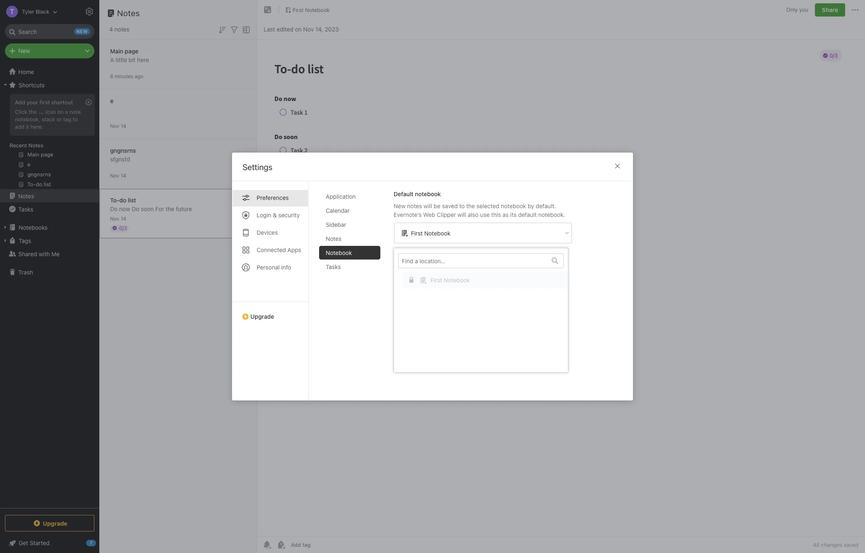 Task type: vqa. For each thing, say whether or not it's contained in the screenshot.
leftmost notebook
yes



Task type: locate. For each thing, give the bounding box(es) containing it.
upgrade
[[250, 313, 274, 320], [43, 520, 67, 527]]

1 horizontal spatial new
[[394, 202, 406, 209]]

on inside icon on a note, notebook, stack or tag to add it here.
[[57, 108, 64, 115]]

main
[[110, 47, 123, 54]]

0/3
[[119, 225, 127, 231]]

saved inside note window element
[[844, 542, 859, 548]]

tab list
[[232, 181, 309, 400], [319, 190, 387, 400]]

&
[[273, 212, 277, 219]]

first notebook down find a location… text box
[[431, 276, 470, 283]]

a
[[65, 108, 68, 115]]

0 vertical spatial notebook
[[415, 190, 441, 197]]

1 horizontal spatial tasks
[[326, 263, 341, 270]]

login
[[257, 212, 271, 219]]

to
[[73, 116, 78, 122], [459, 202, 465, 209]]

1 vertical spatial nov 14
[[110, 172, 126, 179]]

sidebar tab
[[319, 218, 380, 231]]

all changes saved
[[813, 542, 859, 548]]

0 horizontal spatial upgrade
[[43, 520, 67, 527]]

upgrade button
[[232, 301, 308, 323], [5, 515, 94, 532]]

notes
[[117, 8, 140, 18], [29, 142, 43, 149], [18, 192, 34, 199], [326, 235, 342, 242]]

nov 14 up gngnsrns
[[110, 123, 126, 129]]

list
[[128, 196, 136, 203]]

0 horizontal spatial the
[[29, 108, 37, 115]]

0 horizontal spatial on
[[57, 108, 64, 115]]

notes down sidebar
[[326, 235, 342, 242]]

0 vertical spatial first notebook button
[[282, 4, 333, 16]]

1 vertical spatial tasks
[[326, 263, 341, 270]]

a
[[110, 56, 114, 63]]

personal info
[[257, 264, 291, 271]]

0 horizontal spatial first
[[293, 6, 304, 13]]

saved
[[442, 202, 458, 209], [844, 542, 859, 548]]

1 horizontal spatial first notebook button
[[394, 253, 572, 367]]

tree containing home
[[0, 65, 99, 508]]

nov 14 up 0/3
[[110, 215, 126, 222]]

1 horizontal spatial upgrade
[[250, 313, 274, 320]]

tasks inside tasks tab
[[326, 263, 341, 270]]

0 horizontal spatial saved
[[442, 202, 458, 209]]

tag
[[63, 116, 71, 122]]

recent notes
[[10, 142, 43, 149]]

first notebook up 14,
[[293, 6, 330, 13]]

tab list containing preferences
[[232, 181, 309, 400]]

14
[[121, 123, 126, 129], [121, 172, 126, 179], [121, 215, 126, 222]]

upgrade for upgrade popup button inside the 'tab list'
[[250, 313, 274, 320]]

1 vertical spatial notes
[[407, 202, 422, 209]]

its
[[510, 211, 517, 218]]

notebook
[[415, 190, 441, 197], [501, 202, 526, 209]]

on left the "a"
[[57, 108, 64, 115]]

default notebook
[[394, 190, 441, 197]]

notes inside note list element
[[117, 8, 140, 18]]

2 nov 14 from the top
[[110, 172, 126, 179]]

upgrade for the leftmost upgrade popup button
[[43, 520, 67, 527]]

to right be
[[459, 202, 465, 209]]

1 do from the left
[[110, 205, 118, 212]]

notebook up its
[[501, 202, 526, 209]]

0 vertical spatial tasks
[[18, 206, 33, 213]]

on
[[295, 25, 302, 32], [57, 108, 64, 115]]

little
[[116, 56, 127, 63]]

to inside icon on a note, notebook, stack or tag to add it here.
[[73, 116, 78, 122]]

14 down sfgnsfd
[[121, 172, 126, 179]]

upgrade button inside 'tab list'
[[232, 301, 308, 323]]

the inside note list element
[[166, 205, 174, 212]]

connected apps
[[257, 246, 301, 253]]

the right for
[[166, 205, 174, 212]]

first
[[293, 6, 304, 13], [411, 230, 423, 237], [431, 276, 442, 283]]

notes right the recent
[[29, 142, 43, 149]]

notes up tasks button
[[18, 192, 34, 199]]

notes link
[[0, 189, 99, 202]]

nov inside note window element
[[303, 25, 314, 32]]

1 horizontal spatial to
[[459, 202, 465, 209]]

notes inside note list element
[[115, 26, 129, 33]]

first down find a location… text box
[[431, 276, 442, 283]]

1 vertical spatial upgrade
[[43, 520, 67, 527]]

Default notebook field
[[394, 222, 573, 244]]

new notes will be saved to the selected notebook by default. evernote's web clipper will also use this as its default notebook.
[[394, 202, 565, 218]]

saved inside the new notes will be saved to the selected notebook by default. evernote's web clipper will also use this as its default notebook.
[[442, 202, 458, 209]]

14 up gngnsrns
[[121, 123, 126, 129]]

14 up 0/3
[[121, 215, 126, 222]]

do
[[110, 205, 118, 212], [132, 205, 139, 212]]

0 vertical spatial notes
[[115, 26, 129, 33]]

0 horizontal spatial notes
[[115, 26, 129, 33]]

0 vertical spatial 14
[[121, 123, 126, 129]]

2 vertical spatial 14
[[121, 215, 126, 222]]

calendar
[[326, 207, 350, 214]]

login & security
[[257, 212, 300, 219]]

0 vertical spatial first
[[293, 6, 304, 13]]

nov 14 down sfgnsfd
[[110, 172, 126, 179]]

saved up the clipper
[[442, 202, 458, 209]]

notes tab
[[319, 232, 380, 246]]

first notebook row
[[398, 272, 572, 288]]

upgrade inside 'tab list'
[[250, 313, 274, 320]]

notebook.
[[538, 211, 565, 218]]

Search text field
[[11, 24, 89, 39]]

add a reminder image
[[262, 540, 272, 550]]

security
[[278, 212, 300, 219]]

tree
[[0, 65, 99, 508]]

notebook inside 'field'
[[424, 230, 451, 237]]

to-
[[110, 196, 119, 203]]

tasks inside tasks button
[[18, 206, 33, 213]]

will left also
[[458, 211, 466, 218]]

for
[[155, 205, 164, 212]]

the inside group
[[29, 108, 37, 115]]

close image
[[613, 161, 623, 171]]

first down evernote's
[[411, 230, 423, 237]]

2 14 from the top
[[121, 172, 126, 179]]

new
[[18, 47, 30, 54], [394, 202, 406, 209]]

notes inside the new notes will be saved to the selected notebook by default. evernote's web clipper will also use this as its default notebook.
[[407, 202, 422, 209]]

notebooks
[[19, 224, 48, 231]]

1 vertical spatial will
[[458, 211, 466, 218]]

0 vertical spatial nov 14
[[110, 123, 126, 129]]

1 vertical spatial new
[[394, 202, 406, 209]]

1 14 from the top
[[121, 123, 126, 129]]

trash
[[18, 268, 33, 276]]

nov down the e at left top
[[110, 123, 119, 129]]

1 horizontal spatial tab list
[[319, 190, 387, 400]]

note window element
[[257, 0, 865, 553]]

1 vertical spatial first notebook
[[411, 230, 451, 237]]

with
[[39, 250, 50, 257]]

new up evernote's
[[394, 202, 406, 209]]

notes
[[115, 26, 129, 33], [407, 202, 422, 209]]

first notebook
[[293, 6, 330, 13], [411, 230, 451, 237], [431, 276, 470, 283]]

notebook down web
[[424, 230, 451, 237]]

new inside the new notes will be saved to the selected notebook by default. evernote's web clipper will also use this as its default notebook.
[[394, 202, 406, 209]]

0 vertical spatial first notebook
[[293, 6, 330, 13]]

selected
[[477, 202, 499, 209]]

new inside new popup button
[[18, 47, 30, 54]]

1 vertical spatial upgrade button
[[5, 515, 94, 532]]

notes up evernote's
[[407, 202, 422, 209]]

the
[[29, 108, 37, 115], [466, 202, 475, 209], [166, 205, 174, 212]]

new up home on the top of the page
[[18, 47, 30, 54]]

1 horizontal spatial upgrade button
[[232, 301, 308, 323]]

do down to-
[[110, 205, 118, 212]]

1 horizontal spatial saved
[[844, 542, 859, 548]]

0 vertical spatial new
[[18, 47, 30, 54]]

0 horizontal spatial will
[[424, 202, 432, 209]]

web
[[423, 211, 435, 218]]

1 horizontal spatial do
[[132, 205, 139, 212]]

first up 'last edited on nov 14, 2023'
[[293, 6, 304, 13]]

0 vertical spatial upgrade button
[[232, 301, 308, 323]]

0 horizontal spatial do
[[110, 205, 118, 212]]

notebook up 14,
[[305, 6, 330, 13]]

trash link
[[0, 265, 99, 279]]

0 horizontal spatial upgrade button
[[5, 515, 94, 532]]

settings image
[[84, 7, 94, 17]]

1 vertical spatial saved
[[844, 542, 859, 548]]

None search field
[[11, 24, 89, 39]]

0 vertical spatial will
[[424, 202, 432, 209]]

expand note image
[[263, 5, 273, 15]]

clipper
[[437, 211, 456, 218]]

0 horizontal spatial new
[[18, 47, 30, 54]]

1 horizontal spatial the
[[166, 205, 174, 212]]

to-do list
[[110, 196, 136, 203]]

1 vertical spatial notebook
[[501, 202, 526, 209]]

14 for e
[[121, 123, 126, 129]]

2 horizontal spatial first
[[431, 276, 442, 283]]

new for new notes will be saved to the selected notebook by default. evernote's web clipper will also use this as its default notebook.
[[394, 202, 406, 209]]

to down note,
[[73, 116, 78, 122]]

expand notebooks image
[[2, 224, 9, 231]]

1 vertical spatial on
[[57, 108, 64, 115]]

bit
[[129, 56, 136, 63]]

group
[[0, 91, 99, 193]]

notebook down find a location… text box
[[444, 276, 470, 283]]

14,
[[315, 25, 323, 32]]

first notebook inside note window element
[[293, 6, 330, 13]]

0 horizontal spatial tab list
[[232, 181, 309, 400]]

will up web
[[424, 202, 432, 209]]

0 vertical spatial saved
[[442, 202, 458, 209]]

saved right changes
[[844, 542, 859, 548]]

1 nov 14 from the top
[[110, 123, 126, 129]]

home link
[[0, 65, 99, 78]]

nov
[[303, 25, 314, 32], [110, 123, 119, 129], [110, 172, 119, 179], [110, 215, 119, 222]]

4 notes
[[109, 26, 129, 33]]

1 horizontal spatial notebook
[[501, 202, 526, 209]]

the left ...
[[29, 108, 37, 115]]

info
[[281, 264, 291, 271]]

notebook up be
[[415, 190, 441, 197]]

changes
[[821, 542, 842, 548]]

0 vertical spatial upgrade
[[250, 313, 274, 320]]

notes inside group
[[29, 142, 43, 149]]

nov left 14,
[[303, 25, 314, 32]]

notebook
[[305, 6, 330, 13], [424, 230, 451, 237], [326, 249, 352, 256], [444, 276, 470, 283]]

1 vertical spatial 14
[[121, 172, 126, 179]]

0 vertical spatial on
[[295, 25, 302, 32]]

2 horizontal spatial the
[[466, 202, 475, 209]]

do
[[119, 196, 126, 203]]

notes right 4
[[115, 26, 129, 33]]

new button
[[5, 43, 94, 58]]

on right edited
[[295, 25, 302, 32]]

nov 14
[[110, 123, 126, 129], [110, 172, 126, 179], [110, 215, 126, 222]]

edited
[[277, 25, 294, 32]]

1 horizontal spatial on
[[295, 25, 302, 32]]

2 vertical spatial nov 14
[[110, 215, 126, 222]]

notes for 4
[[115, 26, 129, 33]]

notebook up tasks tab
[[326, 249, 352, 256]]

tasks down notebook tab
[[326, 263, 341, 270]]

2023
[[325, 25, 339, 32]]

0 horizontal spatial tasks
[[18, 206, 33, 213]]

application tab
[[319, 190, 380, 203]]

1 vertical spatial first
[[411, 230, 423, 237]]

tasks up the notebooks
[[18, 206, 33, 213]]

1 horizontal spatial notes
[[407, 202, 422, 209]]

last
[[264, 25, 275, 32]]

notes up 4 notes
[[117, 8, 140, 18]]

0 horizontal spatial to
[[73, 116, 78, 122]]

or
[[57, 116, 62, 122]]

2 vertical spatial first
[[431, 276, 442, 283]]

the up also
[[466, 202, 475, 209]]

0 vertical spatial to
[[73, 116, 78, 122]]

1 horizontal spatial first
[[411, 230, 423, 237]]

recent
[[10, 142, 27, 149]]

2 vertical spatial first notebook
[[431, 276, 470, 283]]

notes for new
[[407, 202, 422, 209]]

do down list
[[132, 205, 139, 212]]

1 vertical spatial to
[[459, 202, 465, 209]]

first notebook down web
[[411, 230, 451, 237]]

0 horizontal spatial first notebook button
[[282, 4, 333, 16]]

first notebook button
[[282, 4, 333, 16], [394, 253, 572, 367]]

tasks button
[[0, 202, 99, 216]]



Task type: describe. For each thing, give the bounding box(es) containing it.
first notebook cell
[[402, 272, 572, 288]]

you
[[799, 6, 809, 13]]

notebook inside note window element
[[305, 6, 330, 13]]

first
[[39, 99, 50, 106]]

Find a location field
[[398, 253, 572, 367]]

first inside note window element
[[293, 6, 304, 13]]

it
[[26, 123, 29, 130]]

a little bit here
[[110, 56, 149, 63]]

notebooks link
[[0, 221, 99, 234]]

stack
[[42, 116, 55, 122]]

last edited on nov 14, 2023
[[264, 25, 339, 32]]

page
[[125, 47, 138, 54]]

be
[[434, 202, 441, 209]]

shared
[[18, 250, 37, 257]]

ago
[[135, 73, 143, 79]]

add your first shortcut
[[15, 99, 73, 106]]

notebook,
[[15, 116, 40, 122]]

notebook inside the new notes will be saved to the selected notebook by default. evernote's web clipper will also use this as its default notebook.
[[501, 202, 526, 209]]

devices
[[257, 229, 278, 236]]

me
[[51, 250, 60, 257]]

settings
[[243, 162, 273, 172]]

nov 14 for e
[[110, 123, 126, 129]]

first notebook inside "default notebook" 'field'
[[411, 230, 451, 237]]

first inside cell
[[431, 276, 442, 283]]

click the ...
[[15, 108, 44, 115]]

default
[[394, 190, 414, 197]]

notebook inside tab
[[326, 249, 352, 256]]

personal
[[257, 264, 280, 271]]

all
[[813, 542, 820, 548]]

nov up 0/3
[[110, 215, 119, 222]]

tags
[[19, 237, 31, 244]]

application
[[326, 193, 356, 200]]

Note Editor text field
[[257, 40, 865, 536]]

e
[[110, 97, 113, 104]]

now
[[119, 205, 130, 212]]

apps
[[288, 246, 301, 253]]

your
[[27, 99, 38, 106]]

4
[[109, 26, 113, 33]]

home
[[18, 68, 34, 75]]

notes inside notes link
[[18, 192, 34, 199]]

the inside the new notes will be saved to the selected notebook by default. evernote's web clipper will also use this as its default notebook.
[[466, 202, 475, 209]]

connected
[[257, 246, 286, 253]]

preferences
[[257, 194, 289, 201]]

shortcuts
[[19, 81, 45, 88]]

share button
[[815, 3, 845, 17]]

first notebook inside cell
[[431, 276, 470, 283]]

icon
[[45, 108, 56, 115]]

shortcuts button
[[0, 78, 99, 91]]

2 do from the left
[[132, 205, 139, 212]]

3 nov 14 from the top
[[110, 215, 126, 222]]

3 14 from the top
[[121, 215, 126, 222]]

only you
[[787, 6, 809, 13]]

14 for gngnsrns
[[121, 172, 126, 179]]

do now do soon for the future
[[110, 205, 192, 212]]

8
[[110, 73, 113, 79]]

main page
[[110, 47, 138, 54]]

1 vertical spatial first notebook button
[[394, 253, 572, 367]]

gngnsrns
[[110, 147, 136, 154]]

new for new
[[18, 47, 30, 54]]

tasks tab
[[319, 260, 380, 274]]

expand tags image
[[2, 237, 9, 244]]

note list element
[[99, 0, 257, 553]]

default.
[[536, 202, 556, 209]]

tags button
[[0, 234, 99, 247]]

icon on a note, notebook, stack or tag to add it here.
[[15, 108, 82, 130]]

by
[[528, 202, 534, 209]]

shared with me link
[[0, 247, 99, 260]]

note,
[[69, 108, 82, 115]]

nov down sfgnsfd
[[110, 172, 119, 179]]

as
[[503, 211, 509, 218]]

only
[[787, 6, 798, 13]]

use
[[480, 211, 490, 218]]

0 horizontal spatial notebook
[[415, 190, 441, 197]]

future
[[176, 205, 192, 212]]

add tag image
[[276, 540, 286, 550]]

evernote's
[[394, 211, 422, 218]]

click
[[15, 108, 27, 115]]

also
[[468, 211, 479, 218]]

notebook tab
[[319, 246, 380, 260]]

1 horizontal spatial will
[[458, 211, 466, 218]]

here
[[137, 56, 149, 63]]

sfgnsfd
[[110, 155, 130, 162]]

notes inside tab
[[326, 235, 342, 242]]

add
[[15, 99, 25, 106]]

tab list containing application
[[319, 190, 387, 400]]

...
[[38, 108, 44, 115]]

shared with me
[[18, 250, 60, 257]]

nov 14 for gngnsrns
[[110, 172, 126, 179]]

group containing add your first shortcut
[[0, 91, 99, 193]]

notebook inside cell
[[444, 276, 470, 283]]

first inside "default notebook" 'field'
[[411, 230, 423, 237]]

gngnsrns sfgnsfd
[[110, 147, 136, 162]]

shortcut
[[51, 99, 73, 106]]

share
[[822, 6, 838, 13]]

to inside the new notes will be saved to the selected notebook by default. evernote's web clipper will also use this as its default notebook.
[[459, 202, 465, 209]]

minutes
[[115, 73, 133, 79]]

default
[[518, 211, 537, 218]]

Find a location… text field
[[399, 254, 547, 268]]

here.
[[31, 123, 43, 130]]

add
[[15, 123, 24, 130]]

sidebar
[[326, 221, 346, 228]]

on inside note window element
[[295, 25, 302, 32]]

calendar tab
[[319, 204, 380, 217]]



